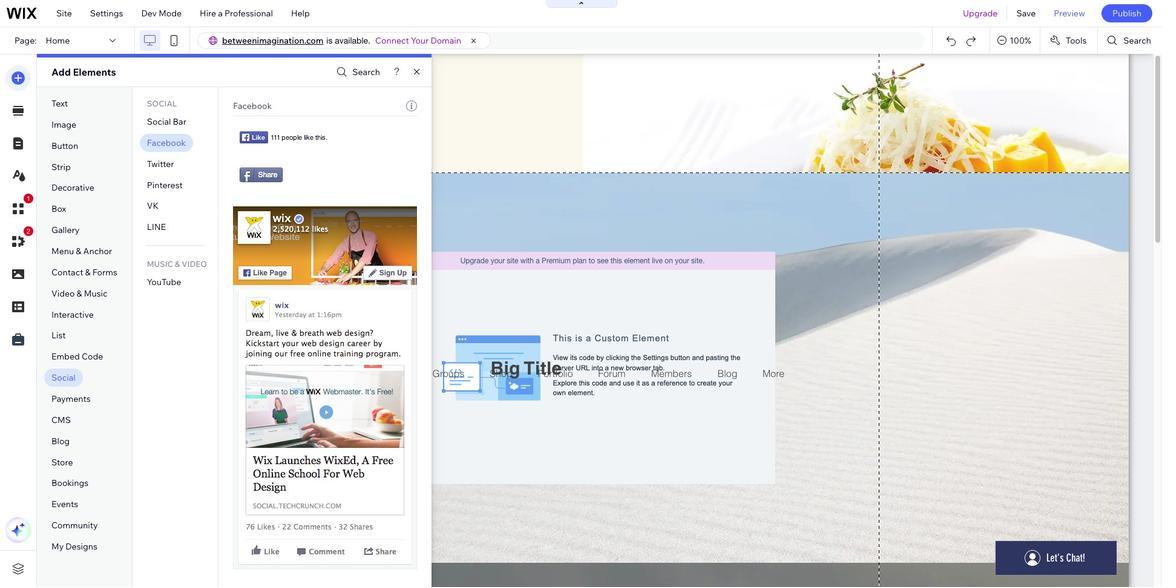 Task type: vqa. For each thing, say whether or not it's contained in the screenshot.
the Video & Music
yes



Task type: locate. For each thing, give the bounding box(es) containing it.
music
[[147, 259, 173, 269], [84, 288, 108, 299]]

1 horizontal spatial search button
[[1099, 27, 1163, 54]]

save button
[[1008, 0, 1045, 27]]

community
[[51, 520, 98, 531]]

video
[[182, 259, 207, 269], [51, 288, 75, 299]]

1 vertical spatial music
[[84, 288, 108, 299]]

video & music
[[51, 288, 108, 299]]

0 horizontal spatial video
[[51, 288, 75, 299]]

& up youtube
[[175, 259, 180, 269]]

add
[[51, 66, 71, 78]]

forms
[[93, 267, 117, 278]]

2 vertical spatial social
[[51, 373, 76, 383]]

music down forms
[[84, 288, 108, 299]]

2 button
[[5, 226, 33, 254]]

text
[[51, 98, 68, 109]]

image
[[51, 119, 76, 130]]

hire a professional
[[200, 8, 273, 19]]

decorative
[[51, 183, 94, 193]]

search down available.
[[353, 67, 380, 78]]

social down "embed"
[[51, 373, 76, 383]]

search button down publish
[[1099, 27, 1163, 54]]

1 horizontal spatial search
[[1124, 35, 1152, 46]]

social up social bar
[[147, 99, 177, 108]]

gallery
[[51, 225, 80, 236]]

& left forms
[[85, 267, 91, 278]]

1 vertical spatial search
[[353, 67, 380, 78]]

search down publish button
[[1124, 35, 1152, 46]]

tools
[[1066, 35, 1087, 46]]

twitter
[[147, 158, 174, 169]]

1 vertical spatial social
[[147, 116, 171, 127]]

search
[[1124, 35, 1152, 46], [353, 67, 380, 78]]

1 vertical spatial facebook
[[147, 137, 186, 148]]

0 vertical spatial search
[[1124, 35, 1152, 46]]

music & video
[[147, 259, 207, 269]]

facebook
[[233, 101, 272, 111], [147, 137, 186, 148]]

youtube
[[147, 277, 181, 288]]

upgrade
[[963, 8, 998, 19]]

social left bar
[[147, 116, 171, 127]]

1 vertical spatial video
[[51, 288, 75, 299]]

1 vertical spatial search button
[[334, 63, 380, 81]]

social
[[147, 99, 177, 108], [147, 116, 171, 127], [51, 373, 76, 383]]

search button
[[1099, 27, 1163, 54], [334, 63, 380, 81]]

search button down available.
[[334, 63, 380, 81]]

& down contact & forms
[[77, 288, 82, 299]]

music up youtube
[[147, 259, 173, 269]]

1 horizontal spatial facebook
[[233, 101, 272, 111]]

interactive
[[51, 309, 94, 320]]

& right menu
[[76, 246, 81, 257]]

payments
[[51, 394, 91, 405]]

0 vertical spatial music
[[147, 259, 173, 269]]

cms
[[51, 415, 71, 426]]

dev mode
[[141, 8, 182, 19]]

1 horizontal spatial video
[[182, 259, 207, 269]]

hire
[[200, 8, 216, 19]]

line
[[147, 222, 166, 233]]

box
[[51, 204, 66, 215]]

contact & forms
[[51, 267, 117, 278]]

0 vertical spatial search button
[[1099, 27, 1163, 54]]

100% button
[[991, 27, 1040, 54]]

&
[[76, 246, 81, 257], [175, 259, 180, 269], [85, 267, 91, 278], [77, 288, 82, 299]]

embed code
[[51, 351, 103, 362]]



Task type: describe. For each thing, give the bounding box(es) containing it.
available.
[[335, 36, 371, 45]]

events
[[51, 499, 78, 510]]

0 vertical spatial video
[[182, 259, 207, 269]]

vk
[[147, 201, 159, 212]]

mode
[[159, 8, 182, 19]]

professional
[[225, 8, 273, 19]]

menu
[[51, 246, 74, 257]]

is
[[327, 36, 333, 45]]

save
[[1017, 8, 1036, 19]]

social bar
[[147, 116, 186, 127]]

0 horizontal spatial search button
[[334, 63, 380, 81]]

0 horizontal spatial music
[[84, 288, 108, 299]]

domain
[[431, 35, 461, 46]]

my designs
[[51, 541, 97, 552]]

store
[[51, 457, 73, 468]]

1 horizontal spatial music
[[147, 259, 173, 269]]

0 vertical spatial social
[[147, 99, 177, 108]]

preview button
[[1045, 0, 1095, 27]]

1 button
[[5, 194, 33, 222]]

bookings
[[51, 478, 89, 489]]

strip
[[51, 161, 71, 172]]

embed
[[51, 351, 80, 362]]

100%
[[1010, 35, 1032, 46]]

contact
[[51, 267, 83, 278]]

menu & anchor
[[51, 246, 112, 257]]

betweenimagination.com
[[222, 35, 324, 46]]

anchor
[[83, 246, 112, 257]]

publish
[[1113, 8, 1142, 19]]

code
[[82, 351, 103, 362]]

2
[[27, 228, 30, 235]]

designs
[[66, 541, 97, 552]]

elements
[[73, 66, 116, 78]]

& for contact
[[85, 267, 91, 278]]

site
[[56, 8, 72, 19]]

tools button
[[1041, 27, 1098, 54]]

pinterest
[[147, 180, 183, 190]]

& for music
[[175, 259, 180, 269]]

preview
[[1054, 8, 1086, 19]]

my
[[51, 541, 64, 552]]

home
[[46, 35, 70, 46]]

settings
[[90, 8, 123, 19]]

1
[[27, 195, 30, 202]]

help
[[291, 8, 310, 19]]

add elements
[[51, 66, 116, 78]]

& for menu
[[76, 246, 81, 257]]

your
[[411, 35, 429, 46]]

0 horizontal spatial search
[[353, 67, 380, 78]]

dev
[[141, 8, 157, 19]]

0 horizontal spatial facebook
[[147, 137, 186, 148]]

a
[[218, 8, 223, 19]]

0 vertical spatial facebook
[[233, 101, 272, 111]]

is available. connect your domain
[[327, 35, 461, 46]]

bar
[[173, 116, 186, 127]]

button
[[51, 140, 78, 151]]

& for video
[[77, 288, 82, 299]]

connect
[[375, 35, 409, 46]]

blog
[[51, 436, 70, 447]]

publish button
[[1102, 4, 1153, 22]]

list
[[51, 330, 66, 341]]



